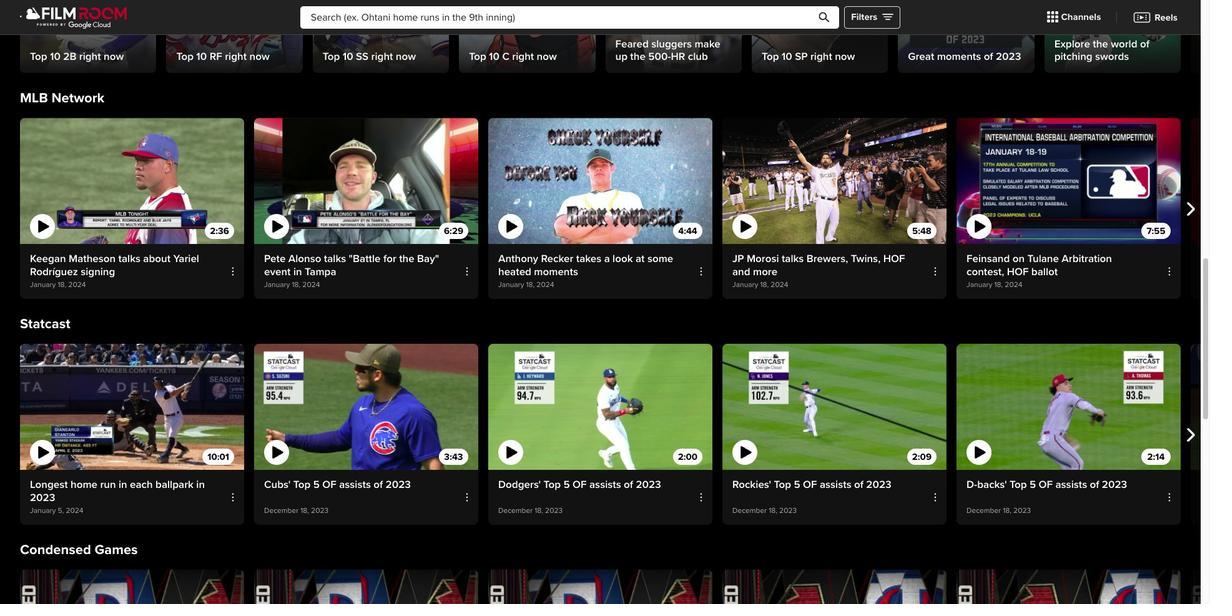 Task type: vqa. For each thing, say whether or not it's contained in the screenshot.


Task type: describe. For each thing, give the bounding box(es) containing it.
d-
[[967, 478, 977, 492]]

right for sp
[[810, 50, 832, 63]]

make
[[695, 37, 720, 50]]

on
[[1013, 252, 1025, 266]]

feinsand on tulane arbitration contest, hof ballot january 18, 2024
[[967, 252, 1112, 290]]

d-backs' top 5 of assists of 2023 image
[[957, 344, 1181, 470]]

mlb
[[20, 90, 48, 107]]

jp
[[732, 252, 744, 266]]

top left c
[[469, 50, 486, 63]]

each
[[130, 478, 153, 492]]

18, inside anthony recker takes a look at some heated moments january 18, 2024
[[526, 281, 535, 290]]

event
[[264, 266, 291, 279]]

18, down backs'
[[1003, 507, 1012, 516]]

more
[[753, 266, 778, 279]]

cubs' top 5 of assists of 2023
[[264, 478, 411, 492]]

top 10 c   right now link
[[459, 0, 595, 73]]

brewers,
[[807, 252, 848, 266]]

filters
[[851, 11, 877, 23]]

rockies' top 5 of assists of 2023
[[732, 478, 892, 492]]

of for cubs'
[[322, 478, 336, 492]]

top left the ss
[[323, 50, 340, 63]]

top 10 rf   right now
[[176, 50, 270, 63]]

ballpark
[[156, 478, 194, 492]]

january inside longest home run in each ballpark in 2023 january 5, 2024
[[30, 507, 56, 516]]

what were these guys thinking? image
[[488, 118, 712, 244]]

statcast
[[20, 316, 70, 333]]

at
[[636, 252, 645, 266]]

cubs'
[[264, 478, 291, 492]]

5,
[[58, 507, 64, 516]]

about
[[143, 252, 171, 266]]

dodgers' top 5 of assists of 2023 image
[[488, 344, 712, 470]]

tulane
[[1027, 252, 1059, 266]]

18, inside the feinsand on tulane arbitration contest, hof ballot january 18, 2024
[[994, 281, 1003, 290]]

rockies' top 5 of assists of 2023 image
[[722, 344, 947, 470]]

explore the  
world of pitching  
swords image
[[1044, 0, 1181, 73]]

some
[[647, 252, 673, 266]]

2024 inside jp morosi talks brewers, twins, hof and more january 18, 2024
[[771, 281, 788, 290]]

the inside explore the   world of pitching   swords
[[1093, 37, 1108, 50]]

500-
[[648, 50, 671, 63]]

top 10 sp  
right now image
[[752, 0, 888, 73]]

home
[[71, 478, 97, 492]]

4 of from the left
[[1039, 478, 1053, 492]]

statcast link
[[20, 316, 70, 333]]

2023 inside the great moments   of 2023 link
[[996, 50, 1021, 63]]

reels button
[[1123, 4, 1187, 30]]

mlb film room - powered by google cloud image
[[20, 5, 128, 29]]

explore
[[1054, 37, 1090, 50]]

18, inside pete alonso talks "battle for the bay" event in tampa january 18, 2024
[[292, 281, 301, 290]]

10 for ss
[[343, 50, 353, 63]]

longest
[[30, 478, 68, 492]]

2:09
[[912, 451, 932, 462]]

top 10 c   right now
[[469, 50, 557, 63]]

ss
[[356, 50, 369, 63]]

up
[[615, 50, 628, 63]]

18, inside "keegan matheson talks about yariel rodríguez signing january 18, 2024"
[[58, 281, 66, 290]]

assists for cubs' top 5 of assists of 2023
[[339, 478, 371, 492]]

0 horizontal spatial in
[[119, 478, 127, 492]]

swords
[[1095, 50, 1129, 63]]

dodgers'
[[498, 478, 541, 492]]

now for top 10 ss   right now
[[396, 50, 416, 63]]

6:29
[[444, 225, 463, 236]]

2023 inside longest home run in each ballpark in 2023 january 5, 2024
[[30, 492, 55, 505]]

mlb network
[[20, 90, 105, 107]]

december for rockies'
[[732, 507, 767, 516]]

arbitration
[[1062, 252, 1112, 266]]

10 for c
[[489, 50, 500, 63]]

great
[[908, 50, 934, 63]]

anthony recker takes a look at some heated moments january 18, 2024
[[498, 252, 673, 290]]

hof for contest,
[[1007, 266, 1029, 279]]

top 10 2b   right now link
[[20, 0, 156, 73]]

condensed game: tex@az - game 3 image
[[488, 570, 712, 604]]

Free text search text field
[[300, 6, 839, 28]]

top left 2b
[[30, 50, 47, 63]]

alonso on "battle for the bay" image
[[254, 118, 478, 244]]

sluggers
[[651, 37, 692, 50]]

tampa
[[305, 266, 336, 279]]

talks for matheson
[[118, 252, 140, 266]]

hof for twins,
[[883, 252, 905, 266]]

great moments  
of 2023 image
[[898, 0, 1034, 73]]

top right the rockies'
[[774, 478, 791, 492]]

of for dodgers'
[[573, 478, 587, 492]]

and
[[732, 266, 750, 279]]

condensed
[[20, 542, 91, 559]]

takes
[[576, 252, 601, 266]]

top 10 c  
right now image
[[459, 0, 595, 73]]

great moments   of 2023 link
[[898, 0, 1034, 73]]

contest,
[[967, 266, 1004, 279]]

dodgers' top 5 of assists of 2023
[[498, 478, 661, 492]]

feared sluggers   make up the   500-hr club
[[615, 37, 720, 63]]

top 10 rf   right now link
[[166, 0, 303, 73]]

hof cases for abreu, beltran image
[[1191, 118, 1210, 244]]

2024 inside anthony recker takes a look at some heated moments january 18, 2024
[[537, 281, 554, 290]]

bay"
[[417, 252, 439, 266]]

of inside the great moments   of 2023 link
[[984, 50, 993, 63]]

now for top 10 sp   right now
[[835, 50, 855, 63]]

keegan
[[30, 252, 66, 266]]

moments inside anthony recker takes a look at some heated moments january 18, 2024
[[534, 266, 578, 279]]

right for ss
[[371, 50, 393, 63]]

for
[[383, 252, 396, 266]]

condensed games
[[20, 542, 138, 559]]

feared sluggers  
make up the  
500-hr club image
[[605, 0, 742, 73]]

in inside pete alonso talks "battle for the bay" event in tampa january 18, 2024
[[293, 266, 302, 279]]

top 10 ss   right now link
[[313, 0, 449, 73]]

december for d-
[[967, 507, 1001, 516]]

sp
[[795, 50, 808, 63]]

club
[[688, 50, 708, 63]]

18, inside jp morosi talks brewers, twins, hof and more january 18, 2024
[[760, 281, 769, 290]]

right for 2b
[[79, 50, 101, 63]]

heated
[[498, 266, 531, 279]]

10 for rf
[[196, 50, 207, 63]]

feared
[[615, 37, 649, 50]]

condensed game: tex@az - game 5 image
[[20, 570, 244, 604]]

channels
[[1061, 11, 1101, 23]]

5 for rockies'
[[794, 478, 800, 492]]

january inside anthony recker takes a look at some heated moments january 18, 2024
[[498, 281, 524, 290]]

ballot
[[1031, 266, 1058, 279]]

december 18, 2023 for d-
[[967, 507, 1031, 516]]

now for top 10 rf   right now
[[249, 50, 270, 63]]

run
[[100, 478, 116, 492]]

2:36
[[210, 225, 229, 236]]

2024 inside longest home run in each ballpark in 2023 january 5, 2024
[[66, 507, 83, 516]]



Task type: locate. For each thing, give the bounding box(es) containing it.
7:55
[[1147, 225, 1166, 236]]

pete alonso talks "battle for the bay" event in tampa january 18, 2024
[[264, 252, 439, 290]]

great moments   of 2023
[[908, 50, 1021, 63]]

2023
[[996, 50, 1021, 63], [386, 478, 411, 492], [636, 478, 661, 492], [866, 478, 892, 492], [1102, 478, 1127, 492], [30, 492, 55, 505], [311, 507, 329, 516], [545, 507, 563, 516], [779, 507, 797, 516], [1013, 507, 1031, 516]]

10 left rf
[[196, 50, 207, 63]]

channels button
[[1037, 4, 1110, 30]]

now for top 10 c   right now
[[537, 50, 557, 63]]

d-backs' top 5 of assists of 2023
[[967, 478, 1127, 492]]

assists
[[339, 478, 371, 492], [589, 478, 621, 492], [820, 478, 851, 492], [1056, 478, 1087, 492]]

pete
[[264, 252, 286, 266]]

of for rockies'
[[803, 478, 817, 492]]

condensed games link
[[20, 542, 138, 559]]

december 18, 2023 for rockies'
[[732, 507, 797, 516]]

hr
[[671, 50, 685, 63]]

"battle
[[349, 252, 381, 266]]

january inside the feinsand on tulane arbitration contest, hof ballot january 18, 2024
[[967, 281, 992, 290]]

of right the rockies'
[[803, 478, 817, 492]]

players   
on the  
move image
[[1191, 0, 1210, 73]]

january
[[30, 281, 56, 290], [264, 281, 290, 290], [498, 281, 524, 290], [732, 281, 758, 290], [967, 281, 992, 290], [30, 507, 56, 516]]

1 horizontal spatial talks
[[324, 252, 346, 266]]

right right the ss
[[371, 50, 393, 63]]

now right rf
[[249, 50, 270, 63]]

1 5 from the left
[[313, 478, 320, 492]]

3 5 from the left
[[794, 478, 800, 492]]

january down rodríguez
[[30, 281, 56, 290]]

moments right "great"
[[937, 50, 981, 63]]

4 now from the left
[[537, 50, 557, 63]]

now right sp on the right top of page
[[835, 50, 855, 63]]

december for cubs'
[[264, 507, 299, 516]]

january down event
[[264, 281, 290, 290]]

alonso
[[288, 252, 321, 266]]

2024 inside the feinsand on tulane arbitration contest, hof ballot january 18, 2024
[[1005, 281, 1022, 290]]

moments inside the great moments   of 2023 link
[[937, 50, 981, 63]]

2 assists from the left
[[589, 478, 621, 492]]

in right run
[[119, 478, 127, 492]]

5 now from the left
[[835, 50, 855, 63]]

december 18, 2023 for dodgers'
[[498, 507, 563, 516]]

4 december from the left
[[967, 507, 1001, 516]]

1 assists from the left
[[339, 478, 371, 492]]

10 left c
[[489, 50, 500, 63]]

0 horizontal spatial moments
[[534, 266, 578, 279]]

18,
[[58, 281, 66, 290], [292, 281, 301, 290], [526, 281, 535, 290], [760, 281, 769, 290], [994, 281, 1003, 290], [300, 507, 309, 516], [535, 507, 543, 516], [769, 507, 777, 516], [1003, 507, 1012, 516]]

mets' top 5 of assists of 2023 image
[[1191, 344, 1210, 470]]

december 18, 2023 for cubs'
[[264, 507, 329, 516]]

filters button
[[844, 6, 901, 28]]

5 for dodgers'
[[564, 478, 570, 492]]

18, down contest,
[[994, 281, 1003, 290]]

condensed game: tex@az - game 4 image
[[254, 570, 478, 604]]

2024 right 5,
[[66, 507, 83, 516]]

morosi
[[747, 252, 779, 266]]

10 for 2b
[[50, 50, 61, 63]]

10 left 2b
[[50, 50, 61, 63]]

top right cubs'
[[293, 478, 311, 492]]

december 18, 2023 down backs'
[[967, 507, 1031, 516]]

2:14
[[1147, 451, 1165, 462]]

now right 2b
[[104, 50, 124, 63]]

keegan matheson talks about yariel rodríguez signing january 18, 2024
[[30, 252, 199, 290]]

2 10 from the left
[[196, 50, 207, 63]]

of right cubs'
[[322, 478, 336, 492]]

talks inside pete alonso talks "battle for the bay" event in tampa january 18, 2024
[[324, 252, 346, 266]]

games
[[95, 542, 138, 559]]

hof left ballot
[[1007, 266, 1029, 279]]

of right backs'
[[1039, 478, 1053, 492]]

2024 inside pete alonso talks "battle for the bay" event in tampa january 18, 2024
[[302, 281, 320, 290]]

5 for cubs'
[[313, 478, 320, 492]]

2 horizontal spatial talks
[[782, 252, 804, 266]]

5
[[313, 478, 320, 492], [564, 478, 570, 492], [794, 478, 800, 492], [1030, 478, 1036, 492]]

condensed game: az@tex - game 2 image
[[722, 570, 947, 604]]

december down cubs'
[[264, 507, 299, 516]]

hof right twins,
[[883, 252, 905, 266]]

yariel
[[173, 252, 199, 266]]

now right the ss
[[396, 50, 416, 63]]

5 right backs'
[[1030, 478, 1036, 492]]

4 10 from the left
[[489, 50, 500, 63]]

january down contest,
[[967, 281, 992, 290]]

5 right cubs'
[[313, 478, 320, 492]]

top
[[30, 50, 47, 63], [176, 50, 194, 63], [323, 50, 340, 63], [469, 50, 486, 63], [762, 50, 779, 63], [293, 478, 311, 492], [544, 478, 561, 492], [774, 478, 791, 492], [1010, 478, 1027, 492]]

cubs' top 5 of assists of 2023 image
[[254, 344, 478, 470]]

talks for morosi
[[782, 252, 804, 266]]

jp morosi talks brewers, twins, hof and more january 18, 2024
[[732, 252, 905, 290]]

18, down the rockies'
[[769, 507, 777, 516]]

2 5 from the left
[[564, 478, 570, 492]]

a
[[604, 252, 610, 266]]

top 10 ss  
right now image
[[313, 0, 449, 73]]

hof inside the feinsand on tulane arbitration contest, hof ballot january 18, 2024
[[1007, 266, 1029, 279]]

of right dodgers'
[[573, 478, 587, 492]]

recker
[[541, 252, 573, 266]]

4 5 from the left
[[1030, 478, 1036, 492]]

top right backs'
[[1010, 478, 1027, 492]]

assists for dodgers' top 5 of assists of 2023
[[589, 478, 621, 492]]

right for c
[[512, 50, 534, 63]]

top right dodgers'
[[544, 478, 561, 492]]

2:00
[[678, 451, 697, 462]]

december 18, 2023 down cubs'
[[264, 507, 329, 516]]

the right for
[[399, 252, 414, 266]]

top 10 sp   right now link
[[752, 0, 888, 73]]

4 right from the left
[[512, 50, 534, 63]]

condensed game: az@tex - game 1 image
[[957, 570, 1181, 604]]

3 december from the left
[[732, 507, 767, 516]]

10 for sp
[[782, 50, 792, 63]]

2024 down "on"
[[1005, 281, 1022, 290]]

2b
[[63, 50, 76, 63]]

january left 5,
[[30, 507, 56, 516]]

january down heated
[[498, 281, 524, 290]]

5 10 from the left
[[782, 50, 792, 63]]

top 10 2b   right now
[[30, 50, 124, 63]]

mlb network link
[[20, 90, 105, 107]]

2024 down more
[[771, 281, 788, 290]]

matheson
[[69, 252, 116, 266]]

assists for rockies' top 5 of assists of 2023
[[820, 478, 851, 492]]

signing
[[81, 266, 115, 279]]

18, down more
[[760, 281, 769, 290]]

top 10 ss   right now
[[323, 50, 416, 63]]

3 right from the left
[[371, 50, 393, 63]]

3 assists from the left
[[820, 478, 851, 492]]

december 18, 2023
[[264, 507, 329, 516], [498, 507, 563, 516], [732, 507, 797, 516], [967, 507, 1031, 516]]

pitching
[[1054, 50, 1093, 63]]

farthest 2023 hr in each ballpark image
[[20, 344, 244, 470]]

condensed game: az@phi - game 7 image
[[1191, 570, 1210, 604]]

4 assists from the left
[[1056, 478, 1087, 492]]

right
[[79, 50, 101, 63], [225, 50, 247, 63], [371, 50, 393, 63], [512, 50, 534, 63], [810, 50, 832, 63]]

december down the rockies'
[[732, 507, 767, 516]]

december down dodgers'
[[498, 507, 533, 516]]

2024 inside "keegan matheson talks about yariel rodríguez signing january 18, 2024"
[[68, 281, 86, 290]]

10 left the ss
[[343, 50, 353, 63]]

1 right from the left
[[79, 50, 101, 63]]

the inside "feared sluggers   make up the   500-hr club"
[[630, 50, 646, 63]]

in right ballpark
[[196, 478, 205, 492]]

3 december 18, 2023 from the left
[[732, 507, 797, 516]]

right for rf
[[225, 50, 247, 63]]

moments
[[937, 50, 981, 63], [534, 266, 578, 279]]

10 left sp on the right top of page
[[782, 50, 792, 63]]

in right event
[[293, 266, 302, 279]]

3 10 from the left
[[343, 50, 353, 63]]

1 talks from the left
[[118, 252, 140, 266]]

2 december from the left
[[498, 507, 533, 516]]

the
[[1093, 37, 1108, 50], [630, 50, 646, 63], [399, 252, 414, 266]]

top 10 2b  
right now image
[[20, 0, 156, 73]]

18, down alonso
[[292, 281, 301, 290]]

top left sp on the right top of page
[[762, 50, 779, 63]]

rodríguez
[[30, 266, 78, 279]]

2 horizontal spatial in
[[293, 266, 302, 279]]

feinsand on hof ballot, more image
[[957, 118, 1181, 244]]

of
[[322, 478, 336, 492], [573, 478, 587, 492], [803, 478, 817, 492], [1039, 478, 1053, 492]]

january inside jp morosi talks brewers, twins, hof and more january 18, 2024
[[732, 281, 758, 290]]

2 december 18, 2023 from the left
[[498, 507, 563, 516]]

0 horizontal spatial talks
[[118, 252, 140, 266]]

hof inside jp morosi talks brewers, twins, hof and more january 18, 2024
[[883, 252, 905, 266]]

1 horizontal spatial the
[[630, 50, 646, 63]]

january inside pete alonso talks "battle for the bay" event in tampa january 18, 2024
[[264, 281, 290, 290]]

5 right dodgers'
[[564, 478, 570, 492]]

2024 down recker
[[537, 281, 554, 290]]

explore the   world of pitching   swords link
[[1044, 0, 1181, 73]]

rf
[[210, 50, 222, 63]]

3:43
[[444, 451, 463, 462]]

1 december 18, 2023 from the left
[[264, 507, 329, 516]]

18, down rodríguez
[[58, 281, 66, 290]]

talks inside jp morosi talks brewers, twins, hof and more january 18, 2024
[[782, 252, 804, 266]]

2024 down signing
[[68, 281, 86, 290]]

5:48
[[912, 225, 932, 236]]

3 talks from the left
[[782, 252, 804, 266]]

1 now from the left
[[104, 50, 124, 63]]

3 of from the left
[[803, 478, 817, 492]]

network
[[52, 90, 105, 107]]

1 10 from the left
[[50, 50, 61, 63]]

18, down dodgers'
[[535, 507, 543, 516]]

10:01
[[207, 451, 229, 462]]

2 of from the left
[[573, 478, 587, 492]]

1 vertical spatial moments
[[534, 266, 578, 279]]

4:44
[[678, 225, 697, 236]]

right right sp on the right top of page
[[810, 50, 832, 63]]

matheson on rodríguez signing image
[[20, 118, 244, 244]]

talks
[[118, 252, 140, 266], [324, 252, 346, 266], [782, 252, 804, 266]]

of inside explore the   world of pitching   swords
[[1140, 37, 1149, 50]]

now
[[104, 50, 124, 63], [249, 50, 270, 63], [396, 50, 416, 63], [537, 50, 557, 63], [835, 50, 855, 63]]

talks right morosi
[[782, 252, 804, 266]]

explore the   world of pitching   swords
[[1054, 37, 1149, 63]]

talks left about
[[118, 252, 140, 266]]

5 right the rockies'
[[794, 478, 800, 492]]

18, down heated
[[526, 281, 535, 290]]

december 18, 2023 down the rockies'
[[732, 507, 797, 516]]

december 18, 2023 down dodgers'
[[498, 507, 563, 516]]

2 now from the left
[[249, 50, 270, 63]]

talks inside "keegan matheson talks about yariel rodríguez signing january 18, 2024"
[[118, 252, 140, 266]]

now right c
[[537, 50, 557, 63]]

c
[[502, 50, 510, 63]]

december for dodgers'
[[498, 507, 533, 516]]

10
[[50, 50, 61, 63], [196, 50, 207, 63], [343, 50, 353, 63], [489, 50, 500, 63], [782, 50, 792, 63]]

2 horizontal spatial the
[[1093, 37, 1108, 50]]

0 vertical spatial moments
[[937, 50, 981, 63]]

3 now from the left
[[396, 50, 416, 63]]

4 december 18, 2023 from the left
[[967, 507, 1031, 516]]

the inside pete alonso talks "battle for the bay" event in tampa january 18, 2024
[[399, 252, 414, 266]]

moments right heated
[[534, 266, 578, 279]]

2024 down tampa
[[302, 281, 320, 290]]

longest home run in each ballpark in 2023 january 5, 2024
[[30, 478, 205, 516]]

backs'
[[977, 478, 1007, 492]]

5 right from the left
[[810, 50, 832, 63]]

2 right from the left
[[225, 50, 247, 63]]

anthony
[[498, 252, 538, 266]]

morosi on brewers, helton, more image
[[722, 118, 947, 244]]

top left rf
[[176, 50, 194, 63]]

feinsand
[[967, 252, 1010, 266]]

1 of from the left
[[322, 478, 336, 492]]

18, down cubs' top 5 of assists of 2023
[[300, 507, 309, 516]]

top 10 sp   right now
[[762, 50, 855, 63]]

twins,
[[851, 252, 881, 266]]

rockies'
[[732, 478, 771, 492]]

0 horizontal spatial the
[[399, 252, 414, 266]]

reels
[[1155, 12, 1178, 23]]

2 talks from the left
[[324, 252, 346, 266]]

january down and
[[732, 281, 758, 290]]

talks left "battle
[[324, 252, 346, 266]]

2024
[[68, 281, 86, 290], [302, 281, 320, 290], [537, 281, 554, 290], [771, 281, 788, 290], [1005, 281, 1022, 290], [66, 507, 83, 516]]

1 horizontal spatial moments
[[937, 50, 981, 63]]

1 horizontal spatial hof
[[1007, 266, 1029, 279]]

0 horizontal spatial hof
[[883, 252, 905, 266]]

top 10 rf  
right now image
[[166, 0, 303, 73]]

january inside "keegan matheson talks about yariel rodríguez signing january 18, 2024"
[[30, 281, 56, 290]]

talks for alonso
[[324, 252, 346, 266]]

world
[[1111, 37, 1137, 50]]

the right up
[[630, 50, 646, 63]]

1 horizontal spatial in
[[196, 478, 205, 492]]

the left world
[[1093, 37, 1108, 50]]

right right rf
[[225, 50, 247, 63]]

december down backs'
[[967, 507, 1001, 516]]

feared sluggers   make up the   500-hr club link
[[605, 0, 742, 73]]

now for top 10 2b   right now
[[104, 50, 124, 63]]

1 december from the left
[[264, 507, 299, 516]]

right right c
[[512, 50, 534, 63]]

right right 2b
[[79, 50, 101, 63]]



